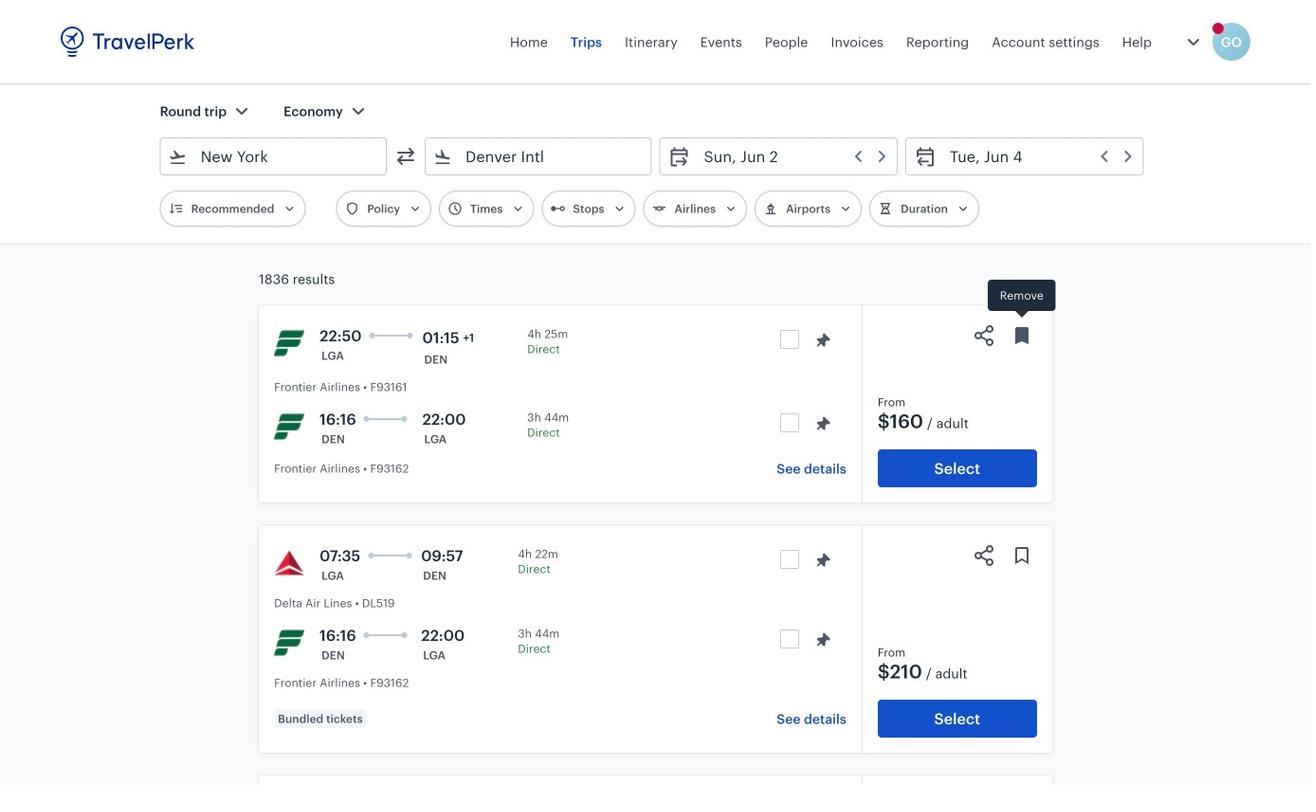 Task type: describe. For each thing, give the bounding box(es) containing it.
Depart field
[[691, 141, 890, 172]]



Task type: locate. For each thing, give the bounding box(es) containing it.
Return field
[[937, 141, 1136, 172]]

From search field
[[187, 141, 361, 172]]

frontier airlines image for the delta air lines icon
[[274, 628, 305, 658]]

1 vertical spatial frontier airlines image
[[274, 628, 305, 658]]

2 frontier airlines image from the top
[[274, 628, 305, 658]]

To search field
[[452, 141, 626, 172]]

frontier airlines image down the delta air lines icon
[[274, 628, 305, 658]]

0 vertical spatial frontier airlines image
[[274, 412, 305, 442]]

delta air lines image
[[274, 548, 305, 579]]

frontier airlines image
[[274, 328, 305, 359]]

1 frontier airlines image from the top
[[274, 412, 305, 442]]

tooltip
[[988, 280, 1056, 320]]

frontier airlines image down frontier airlines icon
[[274, 412, 305, 442]]

frontier airlines image
[[274, 412, 305, 442], [274, 628, 305, 658]]

frontier airlines image for frontier airlines icon
[[274, 412, 305, 442]]



Task type: vqa. For each thing, say whether or not it's contained in the screenshot.
Calendar application
no



